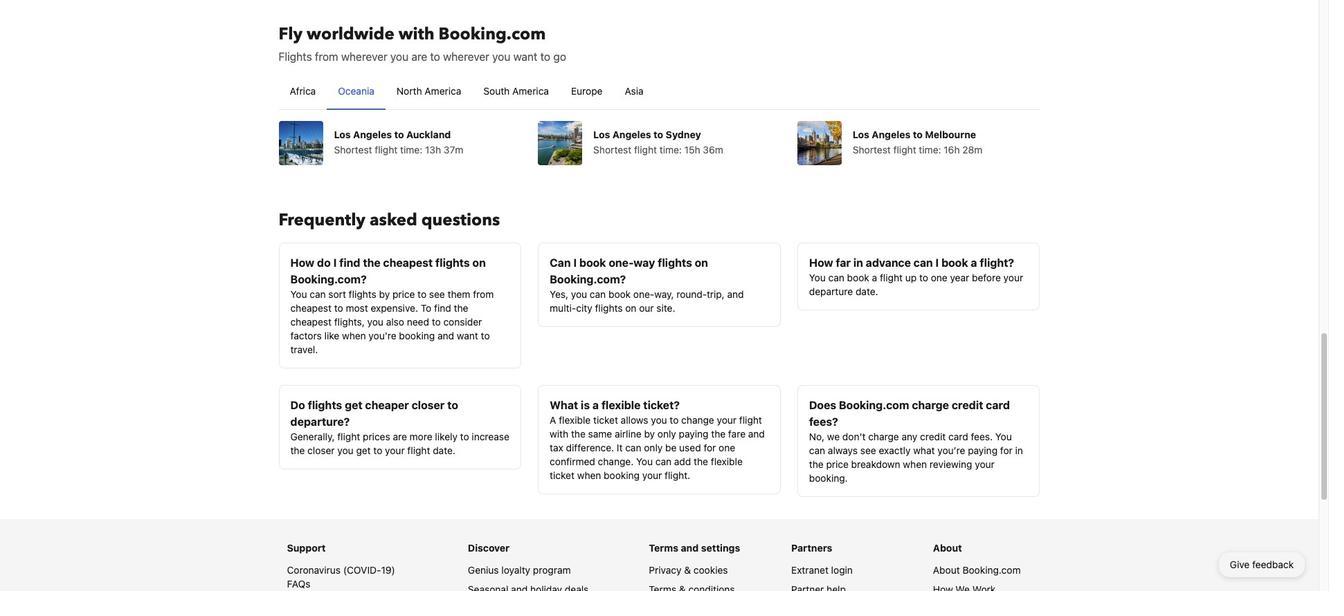 Task type: describe. For each thing, give the bounding box(es) containing it.
fees.
[[971, 431, 993, 443]]

departure
[[809, 286, 853, 297]]

tax
[[550, 442, 563, 454]]

extranet login link
[[791, 565, 853, 576]]

book left way,
[[609, 288, 631, 300]]

how for how do i find the cheapest flights on booking.com?
[[290, 256, 314, 269]]

year
[[950, 272, 969, 283]]

tab list containing africa
[[279, 73, 1040, 110]]

way
[[634, 256, 655, 269]]

can up up
[[914, 256, 933, 269]]

genius loyalty program
[[468, 565, 571, 576]]

a
[[550, 414, 556, 426]]

asia
[[625, 85, 644, 97]]

flight.
[[665, 470, 690, 481]]

one inside how far in advance can i book a flight? you can book a flight up to one year before your departure date.
[[931, 272, 948, 283]]

and inside can i book one-way flights on booking.com? yes, you can book one-way, round-trip, and multi-city flights on our site.
[[727, 288, 744, 300]]

be
[[665, 442, 677, 454]]

to left go on the top of page
[[540, 50, 550, 63]]

date. inside how far in advance can i book a flight? you can book a flight up to one year before your departure date.
[[856, 286, 878, 297]]

and up privacy & cookies
[[681, 542, 699, 554]]

flights right city
[[595, 302, 623, 314]]

increase
[[472, 431, 509, 443]]

to up north america
[[430, 50, 440, 63]]

departure?
[[290, 416, 350, 428]]

i inside can i book one-way flights on booking.com? yes, you can book one-way, round-trip, and multi-city flights on our site.
[[573, 256, 577, 269]]

airline
[[615, 428, 642, 440]]

site.
[[657, 302, 675, 314]]

1 vertical spatial only
[[644, 442, 663, 454]]

can inside can i book one-way flights on booking.com? yes, you can book one-way, round-trip, and multi-city flights on our site.
[[590, 288, 606, 300]]

flight inside what is a flexible ticket? a flexible ticket allows you to change your flight with the same airline by only paying the fare and tax difference. it can only be used for one confirmed change. you can add the flexible ticket when booking your flight.
[[739, 414, 762, 426]]

2 horizontal spatial on
[[695, 256, 708, 269]]

genius
[[468, 565, 499, 576]]

book down far
[[847, 272, 869, 283]]

flight left prices
[[337, 431, 360, 443]]

1 vertical spatial closer
[[307, 445, 335, 457]]

same
[[588, 428, 612, 440]]

south america
[[483, 85, 549, 97]]

breakdown
[[851, 459, 900, 470]]

1 horizontal spatial a
[[872, 272, 877, 283]]

fees?
[[809, 416, 838, 428]]

give
[[1230, 559, 1250, 571]]

flights
[[279, 50, 312, 63]]

book right can
[[579, 256, 606, 269]]

how far in advance can i book a flight? you can book a flight up to one year before your departure date.
[[809, 256, 1023, 297]]

faqs
[[287, 578, 310, 590]]

coronavirus (covid-19) faqs link
[[287, 565, 395, 590]]

flight inside los angeles to auckland shortest flight time: 13h 37m
[[375, 144, 398, 155]]

flight inside los angeles to melbourne shortest flight time: 16h 28m
[[893, 144, 916, 155]]

1 vertical spatial one-
[[633, 288, 654, 300]]

africa button
[[279, 73, 327, 109]]

prices
[[363, 431, 390, 443]]

0 vertical spatial a
[[971, 256, 977, 269]]

37m
[[444, 144, 463, 155]]

far
[[836, 256, 851, 269]]

1 horizontal spatial card
[[986, 399, 1010, 412]]

to inside how far in advance can i book a flight? you can book a flight up to one year before your departure date.
[[919, 272, 928, 283]]

one inside what is a flexible ticket? a flexible ticket allows you to change your flight with the same airline by only paying the fare and tax difference. it can only be used for one confirmed change. you can add the flexible ticket when booking your flight.
[[719, 442, 735, 454]]

(covid-
[[343, 565, 381, 576]]

angeles for melbourne
[[872, 128, 911, 140]]

coronavirus (covid-19) faqs
[[287, 565, 395, 590]]

0 vertical spatial only
[[658, 428, 676, 440]]

0 vertical spatial one-
[[609, 256, 634, 269]]

to up to
[[418, 288, 427, 300]]

flights,
[[334, 316, 365, 328]]

about for about
[[933, 542, 962, 554]]

you inside how do i find the cheapest flights on booking.com? you can sort flights by price to see them from cheapest to most expensive. to find the cheapest flights, you also need to consider factors like when you're booking and want to travel.
[[367, 316, 383, 328]]

can inside how do i find the cheapest flights on booking.com? you can sort flights by price to see them from cheapest to most expensive. to find the cheapest flights, you also need to consider factors like when you're booking and want to travel.
[[310, 288, 326, 300]]

round-
[[677, 288, 707, 300]]

28m
[[962, 144, 983, 155]]

can i book one-way flights on booking.com? yes, you can book one-way, round-trip, and multi-city flights on our site.
[[550, 256, 744, 314]]

city
[[576, 302, 592, 314]]

sydney
[[666, 128, 701, 140]]

flights up the 'them'
[[435, 256, 470, 269]]

to right the need
[[432, 316, 441, 328]]

book up year
[[942, 256, 968, 269]]

about booking.com
[[933, 565, 1021, 576]]

don't
[[842, 431, 866, 443]]

your inside how far in advance can i book a flight? you can book a flight up to one year before your departure date.
[[1004, 272, 1023, 283]]

are inside do flights get cheaper closer to departure? generally, flight prices are more likely to increase the closer you get to your flight date.
[[393, 431, 407, 443]]

allows
[[621, 414, 648, 426]]

europe
[[571, 85, 603, 97]]

login
[[831, 565, 853, 576]]

flights up most
[[349, 288, 376, 300]]

auckland
[[406, 128, 451, 140]]

fare
[[728, 428, 746, 440]]

1 vertical spatial get
[[356, 445, 371, 457]]

feedback
[[1252, 559, 1294, 571]]

can
[[550, 256, 571, 269]]

flight?
[[980, 256, 1014, 269]]

booking.com for does
[[839, 399, 909, 412]]

when inside does booking.com charge credit card fees? no, we don't charge any credit card fees. you can always see exactly what you're paying for in the price breakdown when reviewing your booking.
[[903, 459, 927, 470]]

booking inside how do i find the cheapest flights on booking.com? you can sort flights by price to see them from cheapest to most expensive. to find the cheapest flights, you also need to consider factors like when you're booking and want to travel.
[[399, 330, 435, 342]]

go
[[553, 50, 566, 63]]

to right likely
[[460, 431, 469, 443]]

see inside does booking.com charge credit card fees? no, we don't charge any credit card fees. you can always see exactly what you're paying for in the price breakdown when reviewing your booking.
[[860, 445, 876, 457]]

1 horizontal spatial closer
[[412, 399, 445, 412]]

give feedback
[[1230, 559, 1294, 571]]

1 horizontal spatial flexible
[[601, 399, 641, 412]]

what
[[913, 445, 935, 457]]

does booking.com charge credit card fees? no, we don't charge any credit card fees. you can always see exactly what you're paying for in the price breakdown when reviewing your booking.
[[809, 399, 1023, 484]]

to inside los angeles to auckland shortest flight time: 13h 37m
[[394, 128, 404, 140]]

0 vertical spatial get
[[345, 399, 363, 412]]

you inside how do i find the cheapest flights on booking.com? you can sort flights by price to see them from cheapest to most expensive. to find the cheapest flights, you also need to consider factors like when you're booking and want to travel.
[[290, 288, 307, 300]]

with inside fly worldwide with booking.com flights from wherever you are to wherever you want to go
[[399, 22, 434, 45]]

i inside how far in advance can i book a flight? you can book a flight up to one year before your departure date.
[[936, 256, 939, 269]]

15h
[[684, 144, 700, 155]]

angeles for auckland
[[353, 128, 392, 140]]

los angeles to sydney shortest flight time: 15h 36m
[[593, 128, 723, 155]]

coronavirus
[[287, 565, 341, 576]]

the inside does booking.com charge credit card fees? no, we don't charge any credit card fees. you can always see exactly what you're paying for in the price breakdown when reviewing your booking.
[[809, 459, 824, 470]]

time: for melbourne
[[919, 144, 941, 155]]

flights inside do flights get cheaper closer to departure? generally, flight prices are more likely to increase the closer you get to your flight date.
[[308, 399, 342, 412]]

los angeles to melbourne shortest flight time: 16h 28m
[[853, 128, 983, 155]]

likely
[[435, 431, 458, 443]]

you up south
[[492, 50, 510, 63]]

flight down more
[[407, 445, 430, 457]]

you inside what is a flexible ticket? a flexible ticket allows you to change your flight with the same airline by only paying the fare and tax difference. it can only be used for one confirmed change. you can add the flexible ticket when booking your flight.
[[651, 414, 667, 426]]

on inside how do i find the cheapest flights on booking.com? you can sort flights by price to see them from cheapest to most expensive. to find the cheapest flights, you also need to consider factors like when you're booking and want to travel.
[[472, 256, 486, 269]]

can down be
[[655, 456, 672, 468]]

generally,
[[290, 431, 335, 443]]

you inside what is a flexible ticket? a flexible ticket allows you to change your flight with the same airline by only paying the fare and tax difference. it can only be used for one confirmed change. you can add the flexible ticket when booking your flight.
[[636, 456, 653, 468]]

does
[[809, 399, 836, 412]]

confirmed
[[550, 456, 595, 468]]

from inside how do i find the cheapest flights on booking.com? you can sort flights by price to see them from cheapest to most expensive. to find the cheapest flights, you also need to consider factors like when you're booking and want to travel.
[[473, 288, 494, 300]]

america for north america
[[425, 85, 461, 97]]

the down frequently asked questions on the left of the page
[[363, 256, 381, 269]]

want inside how do i find the cheapest flights on booking.com? you can sort flights by price to see them from cheapest to most expensive. to find the cheapest flights, you also need to consider factors like when you're booking and want to travel.
[[457, 330, 478, 342]]

about booking.com link
[[933, 565, 1021, 576]]

los angeles to auckland shortest flight time: 13h 37m
[[334, 128, 463, 155]]

you up north
[[390, 50, 409, 63]]

privacy & cookies link
[[649, 565, 728, 576]]

0 vertical spatial credit
[[952, 399, 983, 412]]

consider
[[443, 316, 482, 328]]

los for los angeles to auckland shortest flight time: 13h 37m
[[334, 128, 351, 140]]

paying inside does booking.com charge credit card fees? no, we don't charge any credit card fees. you can always see exactly what you're paying for in the price breakdown when reviewing your booking.
[[968, 445, 998, 457]]

partners
[[791, 542, 832, 554]]

1 horizontal spatial on
[[625, 302, 637, 314]]

flight inside how far in advance can i book a flight? you can book a flight up to one year before your departure date.
[[880, 272, 903, 283]]

ticket?
[[643, 399, 680, 412]]

can right it
[[625, 442, 641, 454]]

add
[[674, 456, 691, 468]]

time: for sydney
[[660, 144, 682, 155]]

1 vertical spatial flexible
[[559, 414, 591, 426]]

you're
[[938, 445, 965, 457]]

2 vertical spatial cheapest
[[290, 316, 332, 328]]

in inside how far in advance can i book a flight? you can book a flight up to one year before your departure date.
[[853, 256, 863, 269]]

los angeles to auckland image
[[279, 121, 323, 165]]

the up consider
[[454, 302, 468, 314]]

frequently asked questions
[[279, 209, 500, 232]]

used
[[679, 442, 701, 454]]



Task type: locate. For each thing, give the bounding box(es) containing it.
0 horizontal spatial find
[[339, 256, 360, 269]]

flexible down fare
[[711, 456, 743, 468]]

fly worldwide with booking.com flights from wherever you are to wherever you want to go
[[279, 22, 566, 63]]

loyalty
[[501, 565, 530, 576]]

1 vertical spatial are
[[393, 431, 407, 443]]

time: inside los angeles to auckland shortest flight time: 13h 37m
[[400, 144, 422, 155]]

1 horizontal spatial are
[[411, 50, 427, 63]]

to down prices
[[373, 445, 382, 457]]

you inside do flights get cheaper closer to departure? generally, flight prices are more likely to increase the closer you get to your flight date.
[[337, 445, 354, 457]]

how
[[290, 256, 314, 269], [809, 256, 833, 269]]

1 i from the left
[[333, 256, 337, 269]]

south
[[483, 85, 510, 97]]

america right south
[[512, 85, 549, 97]]

your inside do flights get cheaper closer to departure? generally, flight prices are more likely to increase the closer you get to your flight date.
[[385, 445, 405, 457]]

1 horizontal spatial one
[[931, 272, 948, 283]]

questions
[[421, 209, 500, 232]]

booking.
[[809, 472, 848, 484]]

see inside how do i find the cheapest flights on booking.com? you can sort flights by price to see them from cheapest to most expensive. to find the cheapest flights, you also need to consider factors like when you're booking and want to travel.
[[429, 288, 445, 300]]

flight left the 13h
[[375, 144, 398, 155]]

you right change.
[[636, 456, 653, 468]]

1 horizontal spatial booking.com
[[839, 399, 909, 412]]

0 horizontal spatial want
[[457, 330, 478, 342]]

0 horizontal spatial wherever
[[341, 50, 387, 63]]

0 vertical spatial find
[[339, 256, 360, 269]]

travel.
[[290, 344, 318, 355]]

by down allows
[[644, 428, 655, 440]]

0 vertical spatial closer
[[412, 399, 445, 412]]

on
[[472, 256, 486, 269], [695, 256, 708, 269], [625, 302, 637, 314]]

2 horizontal spatial angeles
[[872, 128, 911, 140]]

1 horizontal spatial how
[[809, 256, 833, 269]]

you down ticket? at bottom
[[651, 414, 667, 426]]

1 vertical spatial see
[[860, 445, 876, 457]]

on up round-
[[695, 256, 708, 269]]

extranet login
[[791, 565, 853, 576]]

you inside can i book one-way flights on booking.com? yes, you can book one-way, round-trip, and multi-city flights on our site.
[[571, 288, 587, 300]]

0 horizontal spatial charge
[[868, 431, 899, 443]]

do
[[290, 399, 305, 412]]

you
[[390, 50, 409, 63], [492, 50, 510, 63], [571, 288, 587, 300], [367, 316, 383, 328], [651, 414, 667, 426], [337, 445, 354, 457]]

can
[[914, 256, 933, 269], [828, 272, 845, 283], [310, 288, 326, 300], [590, 288, 606, 300], [625, 442, 641, 454], [809, 445, 825, 457], [655, 456, 672, 468]]

and inside how do i find the cheapest flights on booking.com? you can sort flights by price to see them from cheapest to most expensive. to find the cheapest flights, you also need to consider factors like when you're booking and want to travel.
[[438, 330, 454, 342]]

1 vertical spatial about
[[933, 565, 960, 576]]

you down departure?
[[337, 445, 354, 457]]

angeles down 'oceania' button
[[353, 128, 392, 140]]

shortest for los angeles to melbourne shortest flight time: 16h 28m
[[853, 144, 891, 155]]

price up expensive.
[[392, 288, 415, 300]]

16h
[[944, 144, 960, 155]]

1 how from the left
[[290, 256, 314, 269]]

angeles down asia button
[[612, 128, 651, 140]]

time: inside los angeles to melbourne shortest flight time: 16h 28m
[[919, 144, 941, 155]]

time: left the 13h
[[400, 144, 422, 155]]

do
[[317, 256, 331, 269]]

with
[[399, 22, 434, 45], [550, 428, 568, 440]]

angeles inside los angeles to melbourne shortest flight time: 16h 28m
[[872, 128, 911, 140]]

flights up departure?
[[308, 399, 342, 412]]

los right los angeles to auckland "image"
[[334, 128, 351, 140]]

what
[[550, 399, 578, 412]]

always
[[828, 445, 858, 457]]

booking.com inside fly worldwide with booking.com flights from wherever you are to wherever you want to go
[[439, 22, 546, 45]]

0 vertical spatial price
[[392, 288, 415, 300]]

america inside button
[[512, 85, 549, 97]]

by inside how do i find the cheapest flights on booking.com? you can sort flights by price to see them from cheapest to most expensive. to find the cheapest flights, you also need to consider factors like when you're booking and want to travel.
[[379, 288, 390, 300]]

are inside fly worldwide with booking.com flights from wherever you are to wherever you want to go
[[411, 50, 427, 63]]

can down no,
[[809, 445, 825, 457]]

tab list
[[279, 73, 1040, 110]]

the
[[363, 256, 381, 269], [454, 302, 468, 314], [571, 428, 586, 440], [711, 428, 726, 440], [290, 445, 305, 457], [694, 456, 708, 468], [809, 459, 824, 470]]

1 horizontal spatial charge
[[912, 399, 949, 412]]

about
[[933, 542, 962, 554], [933, 565, 960, 576]]

2 los from the left
[[593, 128, 610, 140]]

booking.com for about
[[963, 565, 1021, 576]]

booking down change.
[[604, 470, 640, 481]]

card up you're
[[948, 431, 968, 443]]

angeles inside los angeles to sydney shortest flight time: 15h 36m
[[612, 128, 651, 140]]

credit up the fees.
[[952, 399, 983, 412]]

3 i from the left
[[936, 256, 939, 269]]

0 horizontal spatial america
[[425, 85, 461, 97]]

terms and settings
[[649, 542, 740, 554]]

1 horizontal spatial america
[[512, 85, 549, 97]]

0 horizontal spatial los
[[334, 128, 351, 140]]

and inside what is a flexible ticket? a flexible ticket allows you to change your flight with the same airline by only paying the fare and tax difference. it can only be used for one confirmed change. you can add the flexible ticket when booking your flight.
[[748, 428, 765, 440]]

north america
[[397, 85, 461, 97]]

see
[[429, 288, 445, 300], [860, 445, 876, 457]]

0 horizontal spatial how
[[290, 256, 314, 269]]

3 time: from the left
[[919, 144, 941, 155]]

booking.com? inside can i book one-way flights on booking.com? yes, you can book one-way, round-trip, and multi-city flights on our site.
[[550, 273, 626, 286]]

shortest for los angeles to auckland shortest flight time: 13h 37m
[[334, 144, 372, 155]]

to right up
[[919, 272, 928, 283]]

los for los angeles to sydney shortest flight time: 15h 36m
[[593, 128, 610, 140]]

0 horizontal spatial by
[[379, 288, 390, 300]]

the down generally,
[[290, 445, 305, 457]]

yes,
[[550, 288, 568, 300]]

to down consider
[[481, 330, 490, 342]]

america inside button
[[425, 85, 461, 97]]

0 horizontal spatial price
[[392, 288, 415, 300]]

1 horizontal spatial for
[[1000, 445, 1013, 457]]

2 horizontal spatial shortest
[[853, 144, 891, 155]]

one left year
[[931, 272, 948, 283]]

need
[[407, 316, 429, 328]]

program
[[533, 565, 571, 576]]

1 horizontal spatial find
[[434, 302, 451, 314]]

0 vertical spatial cheapest
[[383, 256, 433, 269]]

how left far
[[809, 256, 833, 269]]

asia button
[[614, 73, 655, 109]]

2 vertical spatial a
[[592, 399, 599, 412]]

1 vertical spatial booking.com
[[839, 399, 909, 412]]

time: inside los angeles to sydney shortest flight time: 15h 36m
[[660, 144, 682, 155]]

privacy & cookies
[[649, 565, 728, 576]]

0 horizontal spatial from
[[315, 50, 338, 63]]

way,
[[654, 288, 674, 300]]

1 vertical spatial credit
[[920, 431, 946, 443]]

1 horizontal spatial see
[[860, 445, 876, 457]]

0 vertical spatial charge
[[912, 399, 949, 412]]

0 horizontal spatial ticket
[[550, 470, 575, 481]]

find
[[339, 256, 360, 269], [434, 302, 451, 314]]

for inside does booking.com charge credit card fees? no, we don't charge any credit card fees. you can always see exactly what you're paying for in the price breakdown when reviewing your booking.
[[1000, 445, 1013, 457]]

1 vertical spatial charge
[[868, 431, 899, 443]]

you right the fees.
[[995, 431, 1012, 443]]

discover
[[468, 542, 510, 554]]

price
[[392, 288, 415, 300], [826, 459, 849, 470]]

date. down advance
[[856, 286, 878, 297]]

1 horizontal spatial from
[[473, 288, 494, 300]]

change
[[681, 414, 714, 426]]

paying inside what is a flexible ticket? a flexible ticket allows you to change your flight with the same airline by only paying the fare and tax difference. it can only be used for one confirmed change. you can add the flexible ticket when booking your flight.
[[679, 428, 709, 440]]

1 horizontal spatial paying
[[968, 445, 998, 457]]

0 vertical spatial card
[[986, 399, 1010, 412]]

0 horizontal spatial i
[[333, 256, 337, 269]]

book
[[579, 256, 606, 269], [942, 256, 968, 269], [847, 272, 869, 283], [609, 288, 631, 300]]

when
[[342, 330, 366, 342], [903, 459, 927, 470], [577, 470, 601, 481]]

1 horizontal spatial angeles
[[612, 128, 651, 140]]

3 angeles from the left
[[872, 128, 911, 140]]

the left fare
[[711, 428, 726, 440]]

time: left 16h in the top of the page
[[919, 144, 941, 155]]

1 vertical spatial booking
[[604, 470, 640, 481]]

more
[[410, 431, 432, 443]]

los inside los angeles to auckland shortest flight time: 13h 37m
[[334, 128, 351, 140]]

america right north
[[425, 85, 461, 97]]

flight left 15h
[[634, 144, 657, 155]]

0 vertical spatial booking
[[399, 330, 435, 342]]

paying down the fees.
[[968, 445, 998, 457]]

1 about from the top
[[933, 542, 962, 554]]

you left the sort
[[290, 288, 307, 300]]

how inside how do i find the cheapest flights on booking.com? you can sort flights by price to see them from cheapest to most expensive. to find the cheapest flights, you also need to consider factors like when you're booking and want to travel.
[[290, 256, 314, 269]]

to inside los angeles to sydney shortest flight time: 15h 36m
[[654, 128, 663, 140]]

2 shortest from the left
[[593, 144, 631, 155]]

the up difference.
[[571, 428, 586, 440]]

how inside how far in advance can i book a flight? you can book a flight up to one year before your departure date.
[[809, 256, 833, 269]]

1 vertical spatial a
[[872, 272, 877, 283]]

flight left 16h in the top of the page
[[893, 144, 916, 155]]

only up be
[[658, 428, 676, 440]]

to inside what is a flexible ticket? a flexible ticket allows you to change your flight with the same airline by only paying the fare and tax difference. it can only be used for one confirmed change. you can add the flexible ticket when booking your flight.
[[670, 414, 679, 426]]

price inside does booking.com charge credit card fees? no, we don't charge any credit card fees. you can always see exactly what you're paying for in the price breakdown when reviewing your booking.
[[826, 459, 849, 470]]

north
[[397, 85, 422, 97]]

2 horizontal spatial a
[[971, 256, 977, 269]]

how for how far in advance can i book a flight?
[[809, 256, 833, 269]]

date. down likely
[[433, 445, 455, 457]]

from inside fly worldwide with booking.com flights from wherever you are to wherever you want to go
[[315, 50, 338, 63]]

0 horizontal spatial are
[[393, 431, 407, 443]]

privacy
[[649, 565, 682, 576]]

shortest inside los angeles to auckland shortest flight time: 13h 37m
[[334, 144, 372, 155]]

you up you're
[[367, 316, 383, 328]]

1 vertical spatial card
[[948, 431, 968, 443]]

and right fare
[[748, 428, 765, 440]]

reviewing
[[930, 459, 972, 470]]

and
[[727, 288, 744, 300], [438, 330, 454, 342], [748, 428, 765, 440], [681, 542, 699, 554]]

1 vertical spatial date.
[[433, 445, 455, 457]]

1 horizontal spatial credit
[[952, 399, 983, 412]]

0 horizontal spatial booking.com
[[439, 22, 546, 45]]

change.
[[598, 456, 634, 468]]

to left sydney
[[654, 128, 663, 140]]

1 wherever from the left
[[341, 50, 387, 63]]

price inside how do i find the cheapest flights on booking.com? you can sort flights by price to see them from cheapest to most expensive. to find the cheapest flights, you also need to consider factors like when you're booking and want to travel.
[[392, 288, 415, 300]]

0 horizontal spatial credit
[[920, 431, 946, 443]]

sort
[[328, 288, 346, 300]]

your left flight.
[[642, 470, 662, 481]]

2 horizontal spatial i
[[936, 256, 939, 269]]

for right used
[[704, 442, 716, 454]]

how do i find the cheapest flights on booking.com? you can sort flights by price to see them from cheapest to most expensive. to find the cheapest flights, you also need to consider factors like when you're booking and want to travel.
[[290, 256, 494, 355]]

angeles inside los angeles to auckland shortest flight time: 13h 37m
[[353, 128, 392, 140]]

what is a flexible ticket? a flexible ticket allows you to change your flight with the same airline by only paying the fare and tax difference. it can only be used for one confirmed change. you can add the flexible ticket when booking your flight.
[[550, 399, 765, 481]]

charge up the "exactly"
[[868, 431, 899, 443]]

time: for auckland
[[400, 144, 422, 155]]

3 los from the left
[[853, 128, 869, 140]]

0 horizontal spatial one
[[719, 442, 735, 454]]

1 horizontal spatial when
[[577, 470, 601, 481]]

exactly
[[879, 445, 911, 457]]

one down fare
[[719, 442, 735, 454]]

2 how from the left
[[809, 256, 833, 269]]

1 vertical spatial want
[[457, 330, 478, 342]]

you inside does booking.com charge credit card fees? no, we don't charge any credit card fees. you can always see exactly what you're paying for in the price breakdown when reviewing your booking.
[[995, 431, 1012, 443]]

0 horizontal spatial date.
[[433, 445, 455, 457]]

in right you're
[[1015, 445, 1023, 457]]

wherever down worldwide
[[341, 50, 387, 63]]

1 vertical spatial cheapest
[[290, 302, 332, 314]]

are
[[411, 50, 427, 63], [393, 431, 407, 443]]

0 horizontal spatial closer
[[307, 445, 335, 457]]

factors
[[290, 330, 322, 342]]

price down always on the right bottom
[[826, 459, 849, 470]]

a inside what is a flexible ticket? a flexible ticket allows you to change your flight with the same airline by only paying the fare and tax difference. it can only be used for one confirmed change. you can add the flexible ticket when booking your flight.
[[592, 399, 599, 412]]

oceania button
[[327, 73, 386, 109]]

see up the "breakdown"
[[860, 445, 876, 457]]

2 horizontal spatial when
[[903, 459, 927, 470]]

to
[[421, 302, 431, 314]]

closer
[[412, 399, 445, 412], [307, 445, 335, 457]]

to left 'auckland'
[[394, 128, 404, 140]]

to down the sort
[[334, 302, 343, 314]]

find right to
[[434, 302, 451, 314]]

want inside fly worldwide with booking.com flights from wherever you are to wherever you want to go
[[513, 50, 538, 63]]

flight inside los angeles to sydney shortest flight time: 15h 36m
[[634, 144, 657, 155]]

when inside what is a flexible ticket? a flexible ticket allows you to change your flight with the same airline by only paying the fare and tax difference. it can only be used for one confirmed change. you can add the flexible ticket when booking your flight.
[[577, 470, 601, 481]]

booking.com inside does booking.com charge credit card fees? no, we don't charge any credit card fees. you can always see exactly what you're paying for in the price breakdown when reviewing your booking.
[[839, 399, 909, 412]]

europe button
[[560, 73, 614, 109]]

2 horizontal spatial booking.com
[[963, 565, 1021, 576]]

1 horizontal spatial time:
[[660, 144, 682, 155]]

for right you're
[[1000, 445, 1013, 457]]

oceania
[[338, 85, 374, 97]]

ticket down "confirmed"
[[550, 470, 575, 481]]

charge
[[912, 399, 949, 412], [868, 431, 899, 443]]

0 vertical spatial flexible
[[601, 399, 641, 412]]

3 shortest from the left
[[853, 144, 891, 155]]

is
[[581, 399, 590, 412]]

shortest inside los angeles to melbourne shortest flight time: 16h 28m
[[853, 144, 891, 155]]

i inside how do i find the cheapest flights on booking.com? you can sort flights by price to see them from cheapest to most expensive. to find the cheapest flights, you also need to consider factors like when you're booking and want to travel.
[[333, 256, 337, 269]]

to down ticket? at bottom
[[670, 414, 679, 426]]

1 vertical spatial with
[[550, 428, 568, 440]]

about for about booking.com
[[933, 565, 960, 576]]

closer up more
[[412, 399, 445, 412]]

0 vertical spatial about
[[933, 542, 962, 554]]

booking.com?
[[290, 273, 367, 286], [550, 273, 626, 286]]

to inside los angeles to melbourne shortest flight time: 16h 28m
[[913, 128, 923, 140]]

and down consider
[[438, 330, 454, 342]]

the up booking.
[[809, 459, 824, 470]]

2 angeles from the left
[[612, 128, 651, 140]]

los angeles to melbourne image
[[797, 121, 842, 165]]

from right flights
[[315, 50, 338, 63]]

only
[[658, 428, 676, 440], [644, 442, 663, 454]]

1 horizontal spatial want
[[513, 50, 538, 63]]

in inside does booking.com charge credit card fees? no, we don't charge any credit card fees. you can always see exactly what you're paying for in the price breakdown when reviewing your booking.
[[1015, 445, 1023, 457]]

los inside los angeles to melbourne shortest flight time: 16h 28m
[[853, 128, 869, 140]]

1 horizontal spatial date.
[[856, 286, 878, 297]]

1 vertical spatial by
[[644, 428, 655, 440]]

i right can
[[573, 256, 577, 269]]

to up likely
[[447, 399, 458, 412]]

expensive.
[[371, 302, 418, 314]]

1 vertical spatial in
[[1015, 445, 1023, 457]]

a
[[971, 256, 977, 269], [872, 272, 877, 283], [592, 399, 599, 412]]

with inside what is a flexible ticket? a flexible ticket allows you to change your flight with the same airline by only paying the fare and tax difference. it can only be used for one confirmed change. you can add the flexible ticket when booking your flight.
[[550, 428, 568, 440]]

0 vertical spatial in
[[853, 256, 863, 269]]

the down used
[[694, 456, 708, 468]]

for inside what is a flexible ticket? a flexible ticket allows you to change your flight with the same airline by only paying the fare and tax difference. it can only be used for one confirmed change. you can add the flexible ticket when booking your flight.
[[704, 442, 716, 454]]

1 vertical spatial ticket
[[550, 470, 575, 481]]

one-
[[609, 256, 634, 269], [633, 288, 654, 300]]

wherever
[[341, 50, 387, 63], [443, 50, 489, 63]]

you
[[809, 272, 826, 283], [290, 288, 307, 300], [995, 431, 1012, 443], [636, 456, 653, 468]]

your down prices
[[385, 445, 405, 457]]

on down "questions"
[[472, 256, 486, 269]]

you up city
[[571, 288, 587, 300]]

before
[[972, 272, 1001, 283]]

1 horizontal spatial with
[[550, 428, 568, 440]]

los for los angeles to melbourne shortest flight time: 16h 28m
[[853, 128, 869, 140]]

1 shortest from the left
[[334, 144, 372, 155]]

to left melbourne
[[913, 128, 923, 140]]

0 vertical spatial one
[[931, 272, 948, 283]]

1 vertical spatial find
[[434, 302, 451, 314]]

you inside how far in advance can i book a flight? you can book a flight up to one year before your departure date.
[[809, 272, 826, 283]]

2 vertical spatial booking.com
[[963, 565, 1021, 576]]

booking
[[399, 330, 435, 342], [604, 470, 640, 481]]

credit up the what
[[920, 431, 946, 443]]

you're
[[369, 330, 396, 342]]

0 horizontal spatial flexible
[[559, 414, 591, 426]]

1 horizontal spatial booking
[[604, 470, 640, 481]]

settings
[[701, 542, 740, 554]]

card
[[986, 399, 1010, 412], [948, 431, 968, 443]]

your inside does booking.com charge credit card fees? no, we don't charge any credit card fees. you can always see exactly what you're paying for in the price breakdown when reviewing your booking.
[[975, 459, 995, 470]]

up
[[905, 272, 917, 283]]

booking inside what is a flexible ticket? a flexible ticket allows you to change your flight with the same airline by only paying the fare and tax difference. it can only be used for one confirmed change. you can add the flexible ticket when booking your flight.
[[604, 470, 640, 481]]

2 america from the left
[[512, 85, 549, 97]]

1 america from the left
[[425, 85, 461, 97]]

19)
[[381, 565, 395, 576]]

2 horizontal spatial flexible
[[711, 456, 743, 468]]

your down flight?
[[1004, 272, 1023, 283]]

2 time: from the left
[[660, 144, 682, 155]]

2 horizontal spatial los
[[853, 128, 869, 140]]

melbourne
[[925, 128, 976, 140]]

2 wherever from the left
[[443, 50, 489, 63]]

can inside does booking.com charge credit card fees? no, we don't charge any credit card fees. you can always see exactly what you're paying for in the price breakdown when reviewing your booking.
[[809, 445, 825, 457]]

flexible up allows
[[601, 399, 641, 412]]

want down consider
[[457, 330, 478, 342]]

0 horizontal spatial time:
[[400, 144, 422, 155]]

shortest for los angeles to sydney shortest flight time: 15h 36m
[[593, 144, 631, 155]]

trip,
[[707, 288, 725, 300]]

cheapest
[[383, 256, 433, 269], [290, 302, 332, 314], [290, 316, 332, 328]]

1 angeles from the left
[[353, 128, 392, 140]]

wherever up south
[[443, 50, 489, 63]]

2 i from the left
[[573, 256, 577, 269]]

0 vertical spatial want
[[513, 50, 538, 63]]

1 booking.com? from the left
[[290, 273, 367, 286]]

los angeles to sydney image
[[538, 121, 582, 165]]

2 booking.com? from the left
[[550, 273, 626, 286]]

your up fare
[[717, 414, 737, 426]]

0 horizontal spatial with
[[399, 22, 434, 45]]

time: down sydney
[[660, 144, 682, 155]]

1 horizontal spatial by
[[644, 428, 655, 440]]

support
[[287, 542, 326, 554]]

1 horizontal spatial i
[[573, 256, 577, 269]]

0 horizontal spatial booking
[[399, 330, 435, 342]]

from right the 'them'
[[473, 288, 494, 300]]

charge up any
[[912, 399, 949, 412]]

0 vertical spatial from
[[315, 50, 338, 63]]

angeles for sydney
[[612, 128, 651, 140]]

1 los from the left
[[334, 128, 351, 140]]

i right advance
[[936, 256, 939, 269]]

0 vertical spatial ticket
[[593, 414, 618, 426]]

1 time: from the left
[[400, 144, 422, 155]]

extranet
[[791, 565, 829, 576]]

the inside do flights get cheaper closer to departure? generally, flight prices are more likely to increase the closer you get to your flight date.
[[290, 445, 305, 457]]

like
[[324, 330, 339, 342]]

shortest right los angeles to auckland "image"
[[334, 144, 372, 155]]

flexible down is
[[559, 414, 591, 426]]

and right trip,
[[727, 288, 744, 300]]

closer down generally,
[[307, 445, 335, 457]]

can up departure
[[828, 272, 845, 283]]

0 vertical spatial paying
[[679, 428, 709, 440]]

date.
[[856, 286, 878, 297], [433, 445, 455, 457]]

date. inside do flights get cheaper closer to departure? generally, flight prices are more likely to increase the closer you get to your flight date.
[[433, 445, 455, 457]]

with up north
[[399, 22, 434, 45]]

0 horizontal spatial on
[[472, 256, 486, 269]]

see up to
[[429, 288, 445, 300]]

in right far
[[853, 256, 863, 269]]

1 horizontal spatial in
[[1015, 445, 1023, 457]]

0 horizontal spatial card
[[948, 431, 968, 443]]

paying up used
[[679, 428, 709, 440]]

on left "our"
[[625, 302, 637, 314]]

36m
[[703, 144, 723, 155]]

get down prices
[[356, 445, 371, 457]]

when inside how do i find the cheapest flights on booking.com? you can sort flights by price to see them from cheapest to most expensive. to find the cheapest flights, you also need to consider factors like when you're booking and want to travel.
[[342, 330, 366, 342]]

0 horizontal spatial see
[[429, 288, 445, 300]]

by inside what is a flexible ticket? a flexible ticket allows you to change your flight with the same airline by only paying the fare and tax difference. it can only be used for one confirmed change. you can add the flexible ticket when booking your flight.
[[644, 428, 655, 440]]

los inside los angeles to sydney shortest flight time: 15h 36m
[[593, 128, 610, 140]]

most
[[346, 302, 368, 314]]

0 vertical spatial with
[[399, 22, 434, 45]]

2 about from the top
[[933, 565, 960, 576]]

booking.com? inside how do i find the cheapest flights on booking.com? you can sort flights by price to see them from cheapest to most expensive. to find the cheapest flights, you also need to consider factors like when you're booking and want to travel.
[[290, 273, 367, 286]]

shortest inside los angeles to sydney shortest flight time: 15h 36m
[[593, 144, 631, 155]]

los right the 'los angeles to sydney' image
[[593, 128, 610, 140]]

a right is
[[592, 399, 599, 412]]

2 vertical spatial flexible
[[711, 456, 743, 468]]

give feedback button
[[1219, 553, 1305, 578]]

america for south america
[[512, 85, 549, 97]]

any
[[902, 431, 917, 443]]

in
[[853, 256, 863, 269], [1015, 445, 1023, 457]]

0 vertical spatial by
[[379, 288, 390, 300]]

flights right the way
[[658, 256, 692, 269]]



Task type: vqa. For each thing, say whether or not it's contained in the screenshot.
the topmost Booking.com
yes



